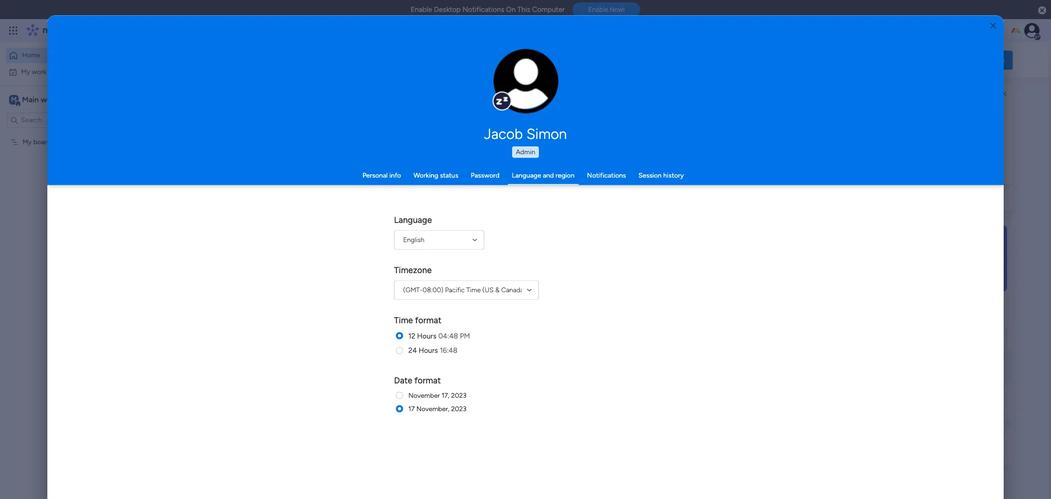 Task type: vqa. For each thing, say whether or not it's contained in the screenshot.
Quick Search button
yes



Task type: locate. For each thing, give the bounding box(es) containing it.
picture
[[516, 94, 536, 102]]

0 horizontal spatial time
[[394, 315, 413, 326]]

hours for 12 hours
[[417, 332, 437, 341]]

your
[[270, 327, 285, 336]]

format for date format
[[415, 375, 441, 386]]

notifications left on in the left of the page
[[463, 5, 504, 14]]

0 vertical spatial format
[[415, 315, 442, 326]]

2023 for november 17, 2023
[[451, 392, 467, 400]]

enable left now!
[[588, 6, 608, 14]]

hours right 24
[[419, 347, 438, 355]]

working status link
[[414, 171, 458, 179]]

&
[[495, 286, 500, 294]]

0 vertical spatial my
[[21, 68, 30, 76]]

jacob simon
[[484, 125, 567, 143]]

hours right 12
[[417, 332, 437, 341]]

info
[[390, 171, 401, 179]]

(us
[[483, 286, 494, 294]]

change profile picture button
[[493, 49, 558, 114]]

help image
[[991, 26, 1001, 35]]

0 vertical spatial language
[[512, 171, 541, 179]]

format
[[415, 315, 442, 326], [415, 375, 441, 386]]

1 vertical spatial hours
[[419, 347, 438, 355]]

my
[[21, 68, 30, 76], [22, 138, 32, 146]]

language
[[512, 171, 541, 179], [394, 215, 432, 225]]

0 vertical spatial and
[[543, 171, 554, 179]]

format up 12 hours 04:48 pm on the bottom left of page
[[415, 315, 442, 326]]

board
[[33, 138, 51, 146]]

notifications
[[463, 5, 504, 14], [587, 171, 626, 179]]

0 horizontal spatial notifications
[[463, 5, 504, 14]]

invite
[[249, 327, 268, 336]]

1 vertical spatial and
[[328, 327, 341, 336]]

my for my board
[[22, 138, 32, 146]]

monday
[[43, 25, 75, 36]]

1 horizontal spatial time
[[467, 286, 481, 294]]

time left (us
[[467, 286, 481, 294]]

teammates
[[287, 327, 326, 336]]

simon
[[527, 125, 567, 143]]

2023 for 17 november, 2023
[[451, 405, 467, 413]]

enable now!
[[588, 6, 625, 14]]

1 vertical spatial 2023
[[451, 405, 467, 413]]

session history link
[[639, 171, 684, 179]]

time format
[[394, 315, 442, 326]]

1 horizontal spatial language
[[512, 171, 541, 179]]

24
[[408, 347, 417, 355]]

language for language and region
[[512, 171, 541, 179]]

enable
[[411, 5, 432, 14], [588, 6, 608, 14]]

pm
[[460, 332, 470, 341]]

language up "english"
[[394, 215, 432, 225]]

1 vertical spatial my
[[22, 138, 32, 146]]

m
[[11, 95, 17, 104]]

notifications link
[[587, 171, 626, 179]]

time up 12
[[394, 315, 413, 326]]

1 2023 from the top
[[451, 392, 467, 400]]

personal info
[[363, 171, 401, 179]]

0 horizontal spatial language
[[394, 215, 432, 225]]

now!
[[610, 6, 625, 14]]

0 vertical spatial 2023
[[451, 392, 467, 400]]

computer
[[532, 5, 565, 14]]

dapulse close image
[[1038, 6, 1047, 15]]

personal
[[363, 171, 388, 179]]

2023
[[451, 392, 467, 400], [451, 405, 467, 413]]

english
[[403, 236, 425, 244]]

2 2023 from the top
[[451, 405, 467, 413]]

session history
[[639, 171, 684, 179]]

0 vertical spatial notifications
[[463, 5, 504, 14]]

personal info link
[[363, 171, 401, 179]]

hours
[[417, 332, 437, 341], [419, 347, 438, 355]]

templates image image
[[878, 226, 1004, 292]]

enable inside button
[[588, 6, 608, 14]]

format up november
[[415, 375, 441, 386]]

my inside 'list box'
[[22, 138, 32, 146]]

jacob simon button
[[394, 125, 657, 143]]

1 horizontal spatial notifications
[[587, 171, 626, 179]]

status
[[440, 171, 458, 179]]

work
[[32, 68, 46, 76]]

1 vertical spatial format
[[415, 375, 441, 386]]

time
[[467, 286, 481, 294], [394, 315, 413, 326]]

0 vertical spatial time
[[467, 286, 481, 294]]

main workspace
[[22, 95, 78, 104]]

my left 'work'
[[21, 68, 30, 76]]

timezone
[[394, 265, 432, 276]]

option
[[0, 133, 122, 135]]

desktop
[[434, 5, 461, 14]]

0 horizontal spatial enable
[[411, 5, 432, 14]]

2023 down 'november 17, 2023'
[[451, 405, 467, 413]]

0 vertical spatial hours
[[417, 332, 437, 341]]

password
[[471, 171, 500, 179]]

1 vertical spatial notifications
[[587, 171, 626, 179]]

jacob
[[484, 125, 523, 143]]

2023 right 17,
[[451, 392, 467, 400]]

this
[[518, 5, 531, 14]]

1 vertical spatial language
[[394, 215, 432, 225]]

and left start
[[328, 327, 341, 336]]

1 image
[[912, 20, 920, 30]]

enable for enable desktop notifications on this computer
[[411, 5, 432, 14]]

notifications right region
[[587, 171, 626, 179]]

1 horizontal spatial enable
[[588, 6, 608, 14]]

change
[[506, 86, 527, 94]]

start
[[343, 327, 359, 336]]

0 horizontal spatial and
[[328, 327, 341, 336]]

language down the admin
[[512, 171, 541, 179]]

close image
[[991, 22, 996, 29]]

canada)
[[501, 286, 526, 294]]

and
[[543, 171, 554, 179], [328, 327, 341, 336]]

enable left desktop
[[411, 5, 432, 14]]

session
[[639, 171, 662, 179]]

my inside button
[[21, 68, 30, 76]]

my left board
[[22, 138, 32, 146]]

and left region
[[543, 171, 554, 179]]

quick search button
[[944, 50, 1013, 70]]



Task type: describe. For each thing, give the bounding box(es) containing it.
my board
[[22, 138, 51, 146]]

Search in workspace field
[[20, 115, 80, 126]]

invite your teammates and start collaborating
[[249, 327, 406, 336]]

(gmt-
[[403, 286, 423, 294]]

november
[[408, 392, 440, 400]]

on
[[506, 5, 516, 14]]

date
[[394, 375, 413, 386]]

my work button
[[6, 64, 103, 80]]

region
[[556, 171, 575, 179]]

search
[[982, 55, 1005, 64]]

profile
[[529, 86, 546, 94]]

quick search
[[960, 55, 1005, 64]]

08:00)
[[423, 286, 443, 294]]

password link
[[471, 171, 500, 179]]

language and region
[[512, 171, 575, 179]]

november 17, 2023
[[408, 392, 467, 400]]

november,
[[416, 405, 450, 413]]

enable now! button
[[573, 3, 641, 17]]

date format
[[394, 375, 441, 386]]

(gmt-08:00) pacific time (us & canada)
[[403, 286, 526, 294]]

help center element
[[870, 428, 1013, 466]]

history
[[663, 171, 684, 179]]

my work
[[21, 68, 46, 76]]

dapulse x slim image
[[999, 88, 1010, 100]]

enable desktop notifications on this computer
[[411, 5, 565, 14]]

language for language
[[394, 215, 432, 225]]

17,
[[442, 392, 450, 400]]

hours for 24 hours
[[419, 347, 438, 355]]

working status
[[414, 171, 458, 179]]

1 vertical spatial time
[[394, 315, 413, 326]]

my for my work
[[21, 68, 30, 76]]

1 horizontal spatial and
[[543, 171, 554, 179]]

admin
[[516, 148, 535, 156]]

home button
[[6, 48, 103, 63]]

monday button
[[25, 18, 152, 43]]

working
[[414, 171, 438, 179]]

getting started element
[[870, 382, 1013, 420]]

12
[[408, 332, 415, 341]]

jacob simon image
[[1025, 23, 1040, 38]]

16:48
[[440, 347, 458, 355]]

17 november, 2023
[[408, 405, 467, 413]]

home
[[22, 51, 40, 59]]

enable for enable now!
[[588, 6, 608, 14]]

24 hours 16:48
[[408, 347, 458, 355]]

17
[[408, 405, 415, 413]]

12 hours 04:48 pm
[[408, 332, 470, 341]]

workspace selection element
[[9, 94, 80, 106]]

collaborating
[[360, 327, 406, 336]]

my board list box
[[0, 132, 122, 279]]

pacific
[[445, 286, 465, 294]]

workspace
[[41, 95, 78, 104]]

04:48
[[438, 332, 458, 341]]

language and region link
[[512, 171, 575, 179]]

change profile picture
[[506, 86, 546, 102]]

quick
[[960, 55, 980, 64]]

format for time format
[[415, 315, 442, 326]]

select product image
[[9, 26, 18, 35]]

main
[[22, 95, 39, 104]]

workspace image
[[9, 94, 19, 105]]



